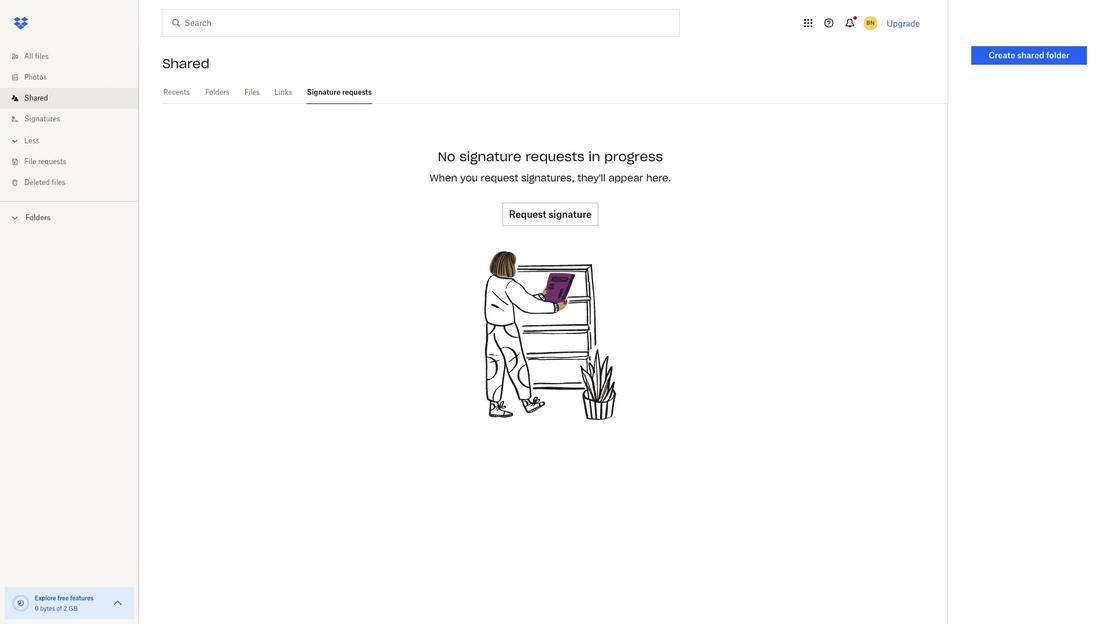 Task type: vqa. For each thing, say whether or not it's contained in the screenshot.
Upgrade
yes



Task type: locate. For each thing, give the bounding box(es) containing it.
signature requests link
[[307, 81, 372, 102]]

features
[[70, 595, 94, 602]]

explore free features 0 bytes of 2 gb
[[35, 595, 94, 612]]

deleted files link
[[9, 172, 139, 193]]

signature for request
[[549, 209, 592, 220]]

0 horizontal spatial signature
[[460, 149, 522, 165]]

list
[[0, 39, 139, 201]]

files right deleted
[[52, 178, 65, 187]]

bn
[[867, 19, 875, 27]]

1 horizontal spatial folders
[[205, 88, 230, 97]]

folders left files
[[205, 88, 230, 97]]

1 horizontal spatial files
[[52, 178, 65, 187]]

signature
[[460, 149, 522, 165], [549, 209, 592, 220]]

shared
[[1018, 50, 1045, 60]]

signature
[[307, 88, 341, 97]]

requests inside list
[[38, 157, 66, 166]]

upgrade
[[887, 18, 920, 28]]

1 vertical spatial folders
[[25, 213, 51, 222]]

0 vertical spatial files
[[35, 52, 49, 61]]

0 horizontal spatial shared
[[24, 94, 48, 102]]

1 vertical spatial signature
[[549, 209, 592, 220]]

request signature
[[509, 209, 592, 220]]

folders
[[205, 88, 230, 97], [25, 213, 51, 222]]

shared up recents 'link'
[[163, 56, 210, 72]]

requests right signature
[[342, 88, 372, 97]]

files for deleted files
[[52, 178, 65, 187]]

file requests link
[[9, 152, 139, 172]]

signatures link
[[9, 109, 139, 130]]

0 horizontal spatial folders
[[25, 213, 51, 222]]

requests up the when you request signatures, they'll appear here.
[[526, 149, 585, 165]]

shared inside list item
[[24, 94, 48, 102]]

0 vertical spatial folders
[[205, 88, 230, 97]]

folders link
[[205, 81, 230, 102]]

2
[[63, 606, 67, 612]]

deleted
[[24, 178, 50, 187]]

files inside 'link'
[[52, 178, 65, 187]]

links link
[[274, 81, 293, 102]]

you
[[460, 172, 478, 184]]

0 vertical spatial signature
[[460, 149, 522, 165]]

they'll
[[578, 172, 606, 184]]

1 horizontal spatial requests
[[342, 88, 372, 97]]

0 horizontal spatial requests
[[38, 157, 66, 166]]

1 horizontal spatial signature
[[549, 209, 592, 220]]

requests
[[342, 88, 372, 97], [526, 149, 585, 165], [38, 157, 66, 166]]

files for all files
[[35, 52, 49, 61]]

1 vertical spatial files
[[52, 178, 65, 187]]

0 horizontal spatial files
[[35, 52, 49, 61]]

signature inside request signature button
[[549, 209, 592, 220]]

shared
[[163, 56, 210, 72], [24, 94, 48, 102]]

signature requests
[[307, 88, 372, 97]]

all files link
[[9, 46, 139, 67]]

shared down 'photos' at left
[[24, 94, 48, 102]]

0 vertical spatial shared
[[163, 56, 210, 72]]

deleted files
[[24, 178, 65, 187]]

here.
[[646, 172, 671, 184]]

request
[[481, 172, 518, 184]]

in
[[589, 149, 600, 165]]

files
[[35, 52, 49, 61], [52, 178, 65, 187]]

folders down deleted
[[25, 213, 51, 222]]

quota usage element
[[12, 595, 30, 613]]

1 vertical spatial shared
[[24, 94, 48, 102]]

signature down the when you request signatures, they'll appear here.
[[549, 209, 592, 220]]

less
[[24, 136, 39, 145]]

tab list
[[163, 81, 948, 104]]

folders button
[[0, 209, 139, 226]]

files right all
[[35, 52, 49, 61]]

requests right 'file'
[[38, 157, 66, 166]]

of
[[57, 606, 62, 612]]

shared list item
[[0, 88, 139, 109]]

no signature requests in progress
[[438, 149, 663, 165]]

free
[[58, 595, 69, 602]]

dropbox image
[[9, 12, 32, 35]]

tab list containing recents
[[163, 81, 948, 104]]

create
[[989, 50, 1016, 60]]

0
[[35, 606, 39, 612]]

appear
[[609, 172, 643, 184]]

2 horizontal spatial requests
[[526, 149, 585, 165]]

signature up request
[[460, 149, 522, 165]]

explore
[[35, 595, 56, 602]]

all files
[[24, 52, 49, 61]]

photos link
[[9, 67, 139, 88]]



Task type: describe. For each thing, give the bounding box(es) containing it.
photos
[[24, 73, 47, 82]]

less image
[[9, 135, 21, 147]]

progress
[[605, 149, 663, 165]]

bytes
[[40, 606, 55, 612]]

requests for file requests
[[38, 157, 66, 166]]

signatures
[[24, 115, 60, 123]]

files link
[[244, 81, 260, 102]]

folders inside button
[[25, 213, 51, 222]]

folder
[[1047, 50, 1070, 60]]

when you request signatures, they'll appear here.
[[430, 172, 671, 184]]

folders inside tab list
[[205, 88, 230, 97]]

all
[[24, 52, 33, 61]]

requests for signature requests
[[342, 88, 372, 97]]

recents link
[[163, 81, 191, 102]]

shared link
[[9, 88, 139, 109]]

list containing all files
[[0, 39, 139, 201]]

no
[[438, 149, 456, 165]]

create shared folder
[[989, 50, 1070, 60]]

1 horizontal spatial shared
[[163, 56, 210, 72]]

gb
[[69, 606, 78, 612]]

request signature button
[[502, 203, 599, 226]]

links
[[275, 88, 292, 97]]

upgrade link
[[887, 18, 920, 28]]

signatures,
[[521, 172, 575, 184]]

illustration of an empty shelf image
[[464, 249, 637, 423]]

request
[[509, 209, 547, 220]]

bn button
[[862, 14, 880, 32]]

Search text field
[[184, 17, 656, 29]]

when
[[430, 172, 457, 184]]

files
[[244, 88, 260, 97]]

file
[[24, 157, 36, 166]]

create shared folder button
[[972, 46, 1087, 65]]

signature for no
[[460, 149, 522, 165]]

file requests
[[24, 157, 66, 166]]

recents
[[163, 88, 190, 97]]



